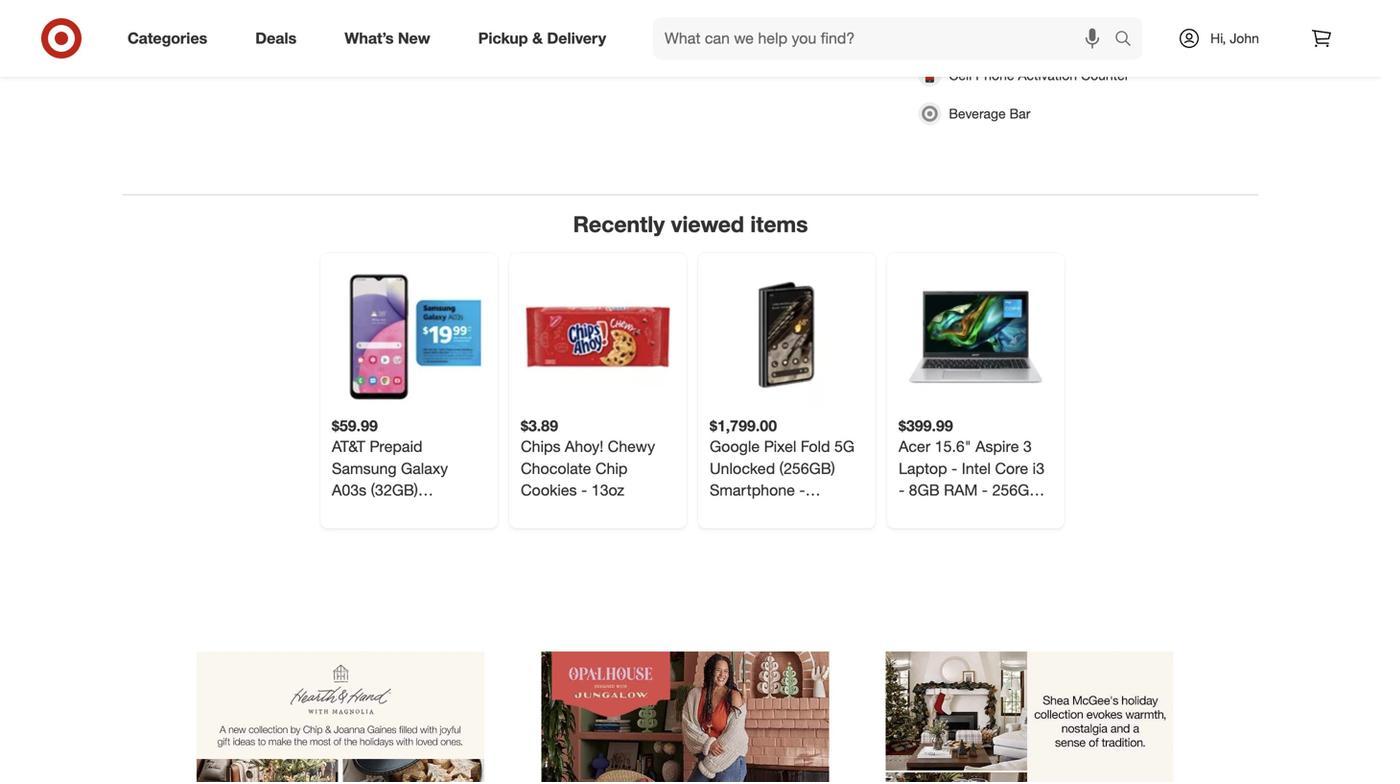 Task type: vqa. For each thing, say whether or not it's contained in the screenshot.
middle on
no



Task type: describe. For each thing, give the bounding box(es) containing it.
pickup
[[479, 29, 528, 48]]

prepaid
[[370, 437, 423, 456]]

smartphone for unlocked
[[710, 481, 795, 500]]

recently
[[573, 211, 665, 237]]

categories link
[[111, 17, 231, 59]]

google pixel fold 5g unlocked (256gb) smartphone - obsidian image
[[715, 265, 859, 409]]

13oz
[[592, 481, 625, 500]]

hi,
[[1211, 30, 1227, 47]]

samsung
[[332, 459, 397, 478]]

categories
[[128, 29, 207, 48]]

(256gb)
[[780, 459, 836, 478]]

&
[[533, 29, 543, 48]]

bar
[[1010, 105, 1031, 122]]

$3.89
[[521, 417, 558, 435]]

smartphone for a03s
[[332, 503, 417, 522]]

chips ahoy! chewy chocolate chip cookies - 13oz image
[[526, 265, 670, 409]]

(32gb)
[[371, 481, 418, 500]]

chip
[[596, 459, 628, 478]]

at&t
[[332, 437, 366, 456]]

- for black
[[422, 503, 428, 522]]

fold
[[801, 437, 831, 456]]

- for obsidian
[[800, 481, 806, 500]]

$3.89 chips ahoy! chewy chocolate chip cookies - 13oz
[[521, 417, 656, 500]]

cell
[[949, 67, 972, 83]]

activation
[[1019, 67, 1078, 83]]

$1,799.00
[[710, 417, 777, 435]]

chewy
[[608, 437, 656, 456]]

a03s
[[332, 481, 367, 500]]

$1,799.00 google pixel fold 5g unlocked (256gb) smartphone - obsidian
[[710, 417, 855, 522]]

deals link
[[239, 17, 321, 59]]

- inside $3.89 chips ahoy! chewy chocolate chip cookies - 13oz
[[582, 481, 588, 500]]

cookies
[[521, 481, 577, 500]]

beverage bar
[[949, 105, 1031, 122]]

2 advertisement region from the left
[[542, 651, 830, 782]]

cell phone activation counter
[[949, 67, 1130, 83]]

obsidian
[[710, 503, 771, 522]]

What can we help you find? suggestions appear below search field
[[654, 17, 1120, 59]]

search
[[1106, 31, 1153, 49]]

$59.99 at&t prepaid samsung galaxy a03s (32gb) smartphone - black
[[332, 417, 470, 522]]

chips
[[521, 437, 561, 456]]



Task type: locate. For each thing, give the bounding box(es) containing it.
pixel
[[764, 437, 797, 456]]

black
[[432, 503, 470, 522]]

google
[[710, 437, 760, 456]]

acer 15.6" aspire 3 laptop - intel core i3 - 8gb ram - 256gb ssd storage - windows 11 in s mode - silver (a315-58-350l) image
[[904, 265, 1048, 409]]

store capabilities with hours, vertical tabs tab list
[[115, 0, 456, 53]]

0 horizontal spatial smartphone
[[332, 503, 417, 522]]

at&t prepaid samsung galaxy a03s (32gb) smartphone - black image
[[337, 265, 481, 409]]

recently viewed items
[[573, 211, 809, 237]]

2 horizontal spatial -
[[800, 481, 806, 500]]

delivery
[[547, 29, 607, 48]]

galaxy
[[401, 459, 448, 478]]

counter
[[1081, 67, 1130, 83]]

new
[[398, 29, 431, 48]]

3 advertisement region from the left
[[886, 651, 1174, 782]]

- left '13oz'
[[582, 481, 588, 500]]

pickup & delivery link
[[462, 17, 631, 59]]

john
[[1230, 30, 1260, 47]]

hi, john
[[1211, 30, 1260, 47]]

items
[[751, 211, 809, 237]]

advertisement region
[[197, 651, 485, 782], [542, 651, 830, 782], [886, 651, 1174, 782]]

2 horizontal spatial advertisement region
[[886, 651, 1174, 782]]

deals
[[255, 29, 297, 48]]

what's new
[[345, 29, 431, 48]]

0 horizontal spatial advertisement region
[[197, 651, 485, 782]]

$399.99 link
[[888, 254, 1065, 517]]

phone
[[976, 67, 1015, 83]]

- down (256gb)
[[800, 481, 806, 500]]

smartphone inside $59.99 at&t prepaid samsung galaxy a03s (32gb) smartphone - black
[[332, 503, 417, 522]]

0 vertical spatial smartphone
[[710, 481, 795, 500]]

ahoy!
[[565, 437, 604, 456]]

5g
[[835, 437, 855, 456]]

smartphone down "unlocked"
[[710, 481, 795, 500]]

0 horizontal spatial -
[[422, 503, 428, 522]]

what's new link
[[328, 17, 455, 59]]

1 vertical spatial smartphone
[[332, 503, 417, 522]]

1 horizontal spatial smartphone
[[710, 481, 795, 500]]

pickup & delivery
[[479, 29, 607, 48]]

smartphone inside $1,799.00 google pixel fold 5g unlocked (256gb) smartphone - obsidian
[[710, 481, 795, 500]]

- inside $1,799.00 google pixel fold 5g unlocked (256gb) smartphone - obsidian
[[800, 481, 806, 500]]

- left black
[[422, 503, 428, 522]]

1 horizontal spatial -
[[582, 481, 588, 500]]

$59.99
[[332, 417, 378, 435]]

1 advertisement region from the left
[[197, 651, 485, 782]]

smartphone
[[710, 481, 795, 500], [332, 503, 417, 522]]

1 horizontal spatial advertisement region
[[542, 651, 830, 782]]

beverage
[[949, 105, 1006, 122]]

unlocked
[[710, 459, 776, 478]]

search button
[[1106, 17, 1153, 63]]

- inside $59.99 at&t prepaid samsung galaxy a03s (32gb) smartphone - black
[[422, 503, 428, 522]]

what's
[[345, 29, 394, 48]]

chocolate
[[521, 459, 592, 478]]

viewed
[[671, 211, 745, 237]]

$399.99
[[899, 417, 954, 435]]

-
[[582, 481, 588, 500], [800, 481, 806, 500], [422, 503, 428, 522]]

smartphone down (32gb) at the bottom of page
[[332, 503, 417, 522]]



